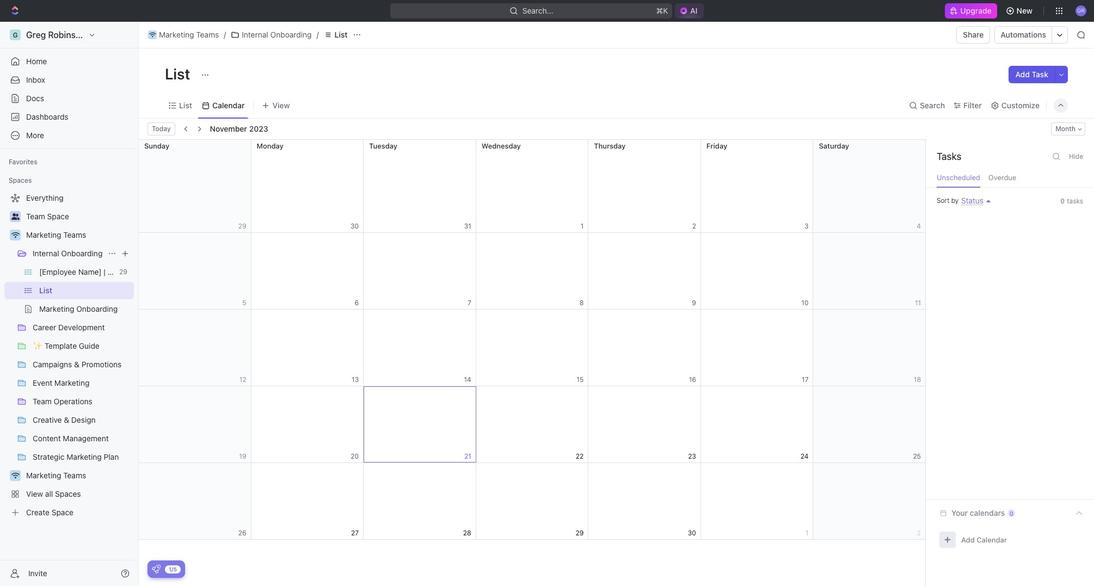 Task type: vqa. For each thing, say whether or not it's contained in the screenshot.


Task type: describe. For each thing, give the bounding box(es) containing it.
list inside sidebar navigation
[[39, 286, 52, 295]]

1 horizontal spatial 0
[[1061, 197, 1065, 205]]

month button
[[1052, 123, 1086, 136]]

dashboards
[[26, 112, 68, 121]]

27
[[351, 529, 359, 537]]

search button
[[906, 98, 949, 113]]

view all spaces
[[26, 490, 81, 499]]

2 / from the left
[[317, 30, 319, 39]]

today button
[[148, 123, 175, 136]]

team for team operations
[[33, 397, 52, 406]]

november 2023
[[210, 124, 268, 133]]

calendar inside dropdown button
[[977, 536, 1007, 544]]

row containing 26
[[139, 463, 926, 540]]

4
[[917, 222, 921, 230]]

0 vertical spatial marketing teams
[[159, 30, 219, 39]]

add for add task
[[1016, 70, 1030, 79]]

add task
[[1016, 70, 1049, 79]]

everything
[[26, 193, 64, 203]]

marketing teams link for wifi icon to the bottom
[[26, 467, 132, 485]]

g
[[13, 31, 18, 39]]

2023
[[249, 124, 268, 133]]

upgrade link
[[946, 3, 997, 19]]

view for view
[[273, 100, 290, 110]]

management
[[63, 434, 109, 443]]

spaces inside "link"
[[55, 490, 81, 499]]

row containing 12
[[139, 310, 926, 387]]

0 vertical spatial 29
[[238, 222, 246, 230]]

calendar link
[[210, 98, 245, 113]]

unscheduled
[[937, 173, 981, 182]]

onboarding checklist button image
[[152, 565, 161, 574]]

row containing 19
[[139, 387, 926, 463]]

0 vertical spatial teams
[[196, 30, 219, 39]]

sort by
[[937, 197, 959, 205]]

✨ template guide link
[[33, 338, 132, 355]]

dashboards link
[[4, 108, 134, 126]]

2 vertical spatial wifi image
[[11, 473, 19, 479]]

share button
[[957, 26, 991, 44]]

0 vertical spatial spaces
[[9, 176, 32, 185]]

inbox link
[[4, 71, 134, 89]]

hide button
[[1066, 150, 1087, 163]]

tasks
[[1067, 197, 1084, 205]]

26
[[238, 529, 246, 537]]

team operations
[[33, 397, 92, 406]]

21
[[464, 452, 471, 460]]

overdue
[[989, 173, 1017, 182]]

23
[[688, 452, 696, 460]]

⌘k
[[656, 6, 668, 15]]

career development link
[[33, 319, 132, 337]]

filter
[[964, 100, 982, 110]]

0 horizontal spatial 1
[[581, 222, 584, 230]]

hide
[[1070, 152, 1084, 161]]

row containing 29
[[139, 140, 926, 233]]

task
[[1032, 70, 1049, 79]]

0 vertical spatial tasks
[[937, 151, 962, 162]]

1 vertical spatial list link
[[177, 98, 192, 113]]

team space
[[26, 212, 69, 221]]

name]
[[78, 267, 102, 277]]

marketing onboarding link
[[39, 301, 132, 318]]

0 vertical spatial marketing teams link
[[145, 28, 222, 41]]

space for team space
[[47, 212, 69, 221]]

content management
[[33, 434, 109, 443]]

add calendar button
[[932, 527, 1089, 554]]

& for campaigns
[[74, 360, 79, 369]]

filter button
[[951, 98, 986, 113]]

campaigns & promotions link
[[33, 356, 132, 374]]

24
[[801, 452, 809, 460]]

29 inside sidebar navigation
[[119, 268, 127, 276]]

tasks inside tree
[[151, 267, 171, 277]]

1 / from the left
[[224, 30, 226, 39]]

customize button
[[988, 98, 1043, 113]]

✨ template guide
[[33, 341, 100, 351]]

month
[[1056, 125, 1076, 133]]

6
[[355, 299, 359, 307]]

[employee
[[39, 267, 76, 277]]

9
[[692, 299, 696, 307]]

0 tasks
[[1061, 197, 1084, 205]]

grid containing sunday
[[138, 140, 926, 587]]

sidebar navigation
[[0, 22, 171, 587]]

1 vertical spatial internal onboarding link
[[33, 245, 103, 262]]

more
[[26, 131, 44, 140]]

strategic marketing plan link
[[33, 449, 132, 466]]

12
[[239, 375, 246, 384]]

all
[[45, 490, 53, 499]]

1 horizontal spatial 1
[[806, 529, 809, 537]]

ai
[[691, 6, 698, 15]]

career development
[[33, 323, 105, 332]]

sunday
[[144, 142, 169, 150]]

content management link
[[33, 430, 132, 448]]

31
[[464, 222, 471, 230]]

template
[[45, 341, 77, 351]]

promotions
[[82, 360, 122, 369]]

1 vertical spatial wifi image
[[11, 232, 19, 239]]

1 vertical spatial 30
[[688, 529, 696, 537]]

docs link
[[4, 90, 134, 107]]

inbox
[[26, 75, 45, 84]]

more button
[[4, 127, 134, 144]]

new
[[1017, 6, 1033, 15]]

& for creative
[[64, 416, 69, 425]]

2 horizontal spatial 29
[[576, 529, 584, 537]]

1 horizontal spatial internal onboarding
[[242, 30, 312, 39]]

22
[[576, 452, 584, 460]]

space for create space
[[52, 508, 74, 517]]

strategic
[[33, 453, 65, 462]]



Task type: locate. For each thing, give the bounding box(es) containing it.
& down ✨ template guide link
[[74, 360, 79, 369]]

0 vertical spatial 0
[[1061, 197, 1065, 205]]

creative
[[33, 416, 62, 425]]

1 vertical spatial space
[[52, 508, 74, 517]]

[employee name] | onboarding tasks
[[39, 267, 171, 277]]

calendar up november
[[212, 100, 245, 110]]

favorites button
[[4, 156, 42, 169]]

spaces
[[9, 176, 32, 185], [55, 490, 81, 499]]

& inside creative & design link
[[64, 416, 69, 425]]

internal inside sidebar navigation
[[33, 249, 59, 258]]

1 horizontal spatial internal
[[242, 30, 268, 39]]

0 vertical spatial 1
[[581, 222, 584, 230]]

internal onboarding inside tree
[[33, 249, 103, 258]]

content
[[33, 434, 61, 443]]

0 horizontal spatial add
[[962, 536, 975, 544]]

row
[[139, 140, 926, 233], [139, 233, 926, 310], [139, 310, 926, 387], [139, 387, 926, 463], [139, 463, 926, 540]]

workspace
[[95, 30, 140, 40]]

1
[[581, 222, 584, 230], [806, 529, 809, 537]]

1 vertical spatial add
[[962, 536, 975, 544]]

space
[[47, 212, 69, 221], [52, 508, 74, 517]]

2 vertical spatial marketing teams
[[26, 471, 86, 480]]

|
[[104, 267, 106, 277]]

0 horizontal spatial tasks
[[151, 267, 171, 277]]

teams for wifi icon to the bottom
[[63, 471, 86, 480]]

2 vertical spatial teams
[[63, 471, 86, 480]]

1 vertical spatial internal onboarding
[[33, 249, 103, 258]]

0 horizontal spatial internal onboarding
[[33, 249, 103, 258]]

0 horizontal spatial 0
[[1010, 510, 1014, 517]]

gr button
[[1073, 2, 1090, 20]]

guide
[[79, 341, 100, 351]]

1 vertical spatial view
[[26, 490, 43, 499]]

view inside "link"
[[26, 490, 43, 499]]

1 vertical spatial &
[[64, 416, 69, 425]]

1 vertical spatial 2
[[918, 529, 921, 537]]

view for view all spaces
[[26, 490, 43, 499]]

internal onboarding link
[[228, 28, 315, 41], [33, 245, 103, 262]]

14
[[464, 375, 471, 384]]

1 horizontal spatial 2
[[918, 529, 921, 537]]

0
[[1061, 197, 1065, 205], [1010, 510, 1014, 517]]

greg robinson's workspace, , element
[[10, 29, 21, 40]]

status
[[962, 196, 984, 205]]

2 vertical spatial list link
[[39, 282, 132, 300]]

wednesday
[[482, 142, 521, 150]]

saturday
[[819, 142, 850, 150]]

1 horizontal spatial &
[[74, 360, 79, 369]]

your calendars 0
[[952, 509, 1014, 518]]

1 horizontal spatial list link
[[177, 98, 192, 113]]

1 horizontal spatial tasks
[[937, 151, 962, 162]]

0 horizontal spatial 30
[[351, 222, 359, 230]]

1 vertical spatial calendar
[[977, 536, 1007, 544]]

& left design at the left of page
[[64, 416, 69, 425]]

view left the all
[[26, 490, 43, 499]]

teams for middle wifi icon
[[63, 230, 86, 240]]

by
[[952, 197, 959, 205]]

2 vertical spatial 29
[[576, 529, 584, 537]]

tuesday
[[369, 142, 398, 150]]

1 horizontal spatial add
[[1016, 70, 1030, 79]]

wifi image
[[149, 32, 156, 38], [11, 232, 19, 239], [11, 473, 19, 479]]

2 row from the top
[[139, 233, 926, 310]]

28
[[463, 529, 471, 537]]

1 vertical spatial marketing teams
[[26, 230, 86, 240]]

greg
[[26, 30, 46, 40]]

add left task
[[1016, 70, 1030, 79]]

✨
[[33, 341, 42, 351]]

marketing teams link
[[145, 28, 222, 41], [26, 227, 132, 244], [26, 467, 132, 485]]

automations button
[[996, 27, 1052, 43]]

greg robinson's workspace
[[26, 30, 140, 40]]

view
[[273, 100, 290, 110], [26, 490, 43, 499]]

0 horizontal spatial /
[[224, 30, 226, 39]]

onboarding checklist button element
[[152, 565, 161, 574]]

[employee name] | onboarding tasks link
[[39, 264, 171, 281]]

0 inside your calendars 0
[[1010, 510, 1014, 517]]

team space link
[[26, 208, 132, 225]]

marketing teams for wifi icon to the bottom
[[26, 471, 86, 480]]

design
[[71, 416, 96, 425]]

0 horizontal spatial view
[[26, 490, 43, 499]]

2
[[693, 222, 696, 230], [918, 529, 921, 537]]

creative & design
[[33, 416, 96, 425]]

marketing onboarding
[[39, 304, 118, 314]]

1 horizontal spatial 30
[[688, 529, 696, 537]]

customize
[[1002, 100, 1040, 110]]

new button
[[1002, 2, 1040, 20]]

spaces down the favorites button on the top left of page
[[9, 176, 32, 185]]

team operations link
[[33, 393, 132, 411]]

home link
[[4, 53, 134, 70]]

1 vertical spatial 1
[[806, 529, 809, 537]]

friday
[[707, 142, 728, 150]]

1 horizontal spatial internal onboarding link
[[228, 28, 315, 41]]

0 vertical spatial wifi image
[[149, 32, 156, 38]]

1 horizontal spatial /
[[317, 30, 319, 39]]

creative & design link
[[33, 412, 132, 429]]

1 vertical spatial spaces
[[55, 490, 81, 499]]

add for add calendar
[[962, 536, 975, 544]]

0 vertical spatial space
[[47, 212, 69, 221]]

team right the user group icon
[[26, 212, 45, 221]]

add inside the add calendar dropdown button
[[962, 536, 975, 544]]

0 left tasks
[[1061, 197, 1065, 205]]

0 vertical spatial calendar
[[212, 100, 245, 110]]

tree containing everything
[[4, 190, 171, 522]]

add down your
[[962, 536, 975, 544]]

2 vertical spatial marketing teams link
[[26, 467, 132, 485]]

0 horizontal spatial internal onboarding link
[[33, 245, 103, 262]]

operations
[[54, 397, 92, 406]]

tasks
[[937, 151, 962, 162], [151, 267, 171, 277]]

team
[[26, 212, 45, 221], [33, 397, 52, 406]]

5
[[242, 299, 246, 307]]

marketing teams link for middle wifi icon
[[26, 227, 132, 244]]

event marketing
[[33, 378, 90, 388]]

15
[[577, 375, 584, 384]]

today
[[152, 125, 171, 133]]

0 horizontal spatial list link
[[39, 282, 132, 300]]

calendar
[[212, 100, 245, 110], [977, 536, 1007, 544]]

onboarding
[[270, 30, 312, 39], [61, 249, 103, 258], [108, 267, 149, 277], [76, 304, 118, 314]]

0 horizontal spatial spaces
[[9, 176, 32, 185]]

0 vertical spatial internal
[[242, 30, 268, 39]]

0 horizontal spatial 29
[[119, 268, 127, 276]]

space down everything link
[[47, 212, 69, 221]]

0 vertical spatial team
[[26, 212, 45, 221]]

teams
[[196, 30, 219, 39], [63, 230, 86, 240], [63, 471, 86, 480]]

everything link
[[4, 190, 132, 207]]

1 vertical spatial teams
[[63, 230, 86, 240]]

view inside button
[[273, 100, 290, 110]]

1 vertical spatial 29
[[119, 268, 127, 276]]

spaces up create space link at left
[[55, 490, 81, 499]]

user group image
[[11, 213, 19, 220]]

1 vertical spatial internal
[[33, 249, 59, 258]]

0 horizontal spatial internal
[[33, 249, 59, 258]]

team for team space
[[26, 212, 45, 221]]

& inside campaigns & promotions link
[[74, 360, 79, 369]]

0 vertical spatial &
[[74, 360, 79, 369]]

10
[[802, 299, 809, 307]]

1 vertical spatial team
[[33, 397, 52, 406]]

11
[[915, 299, 921, 307]]

view button
[[258, 93, 294, 118]]

grid
[[138, 140, 926, 587]]

create space link
[[4, 504, 132, 522]]

1 horizontal spatial 29
[[238, 222, 246, 230]]

1 vertical spatial marketing teams link
[[26, 227, 132, 244]]

1 horizontal spatial calendar
[[977, 536, 1007, 544]]

development
[[58, 323, 105, 332]]

view all spaces link
[[4, 486, 132, 503]]

add inside add task "button"
[[1016, 70, 1030, 79]]

view up monday
[[273, 100, 290, 110]]

tree
[[4, 190, 171, 522]]

tree inside sidebar navigation
[[4, 190, 171, 522]]

0 vertical spatial list link
[[321, 28, 350, 41]]

status button
[[959, 196, 984, 205]]

team down event
[[33, 397, 52, 406]]

1 vertical spatial 0
[[1010, 510, 1014, 517]]

event
[[33, 378, 52, 388]]

0 horizontal spatial &
[[64, 416, 69, 425]]

0 vertical spatial 2
[[693, 222, 696, 230]]

2 horizontal spatial list link
[[321, 28, 350, 41]]

13
[[352, 375, 359, 384]]

25
[[913, 452, 921, 460]]

0 vertical spatial internal onboarding link
[[228, 28, 315, 41]]

4 row from the top
[[139, 387, 926, 463]]

0 horizontal spatial 2
[[693, 222, 696, 230]]

upgrade
[[961, 6, 992, 15]]

7
[[468, 299, 471, 307]]

17
[[802, 375, 809, 384]]

favorites
[[9, 158, 37, 166]]

0 vertical spatial view
[[273, 100, 290, 110]]

marketing teams for middle wifi icon
[[26, 230, 86, 240]]

plan
[[104, 453, 119, 462]]

space down view all spaces "link"
[[52, 508, 74, 517]]

gr
[[1078, 7, 1085, 14]]

3 row from the top
[[139, 310, 926, 387]]

home
[[26, 57, 47, 66]]

your
[[952, 509, 968, 518]]

5 row from the top
[[139, 463, 926, 540]]

1 horizontal spatial spaces
[[55, 490, 81, 499]]

strategic marketing plan
[[33, 453, 119, 462]]

add calendar
[[962, 536, 1007, 544]]

view button
[[258, 98, 294, 113]]

campaigns & promotions
[[33, 360, 122, 369]]

1 vertical spatial tasks
[[151, 267, 171, 277]]

thursday
[[594, 142, 626, 150]]

0 right the calendars
[[1010, 510, 1014, 517]]

automations
[[1001, 30, 1047, 39]]

0 vertical spatial 30
[[351, 222, 359, 230]]

1 row from the top
[[139, 140, 926, 233]]

docs
[[26, 94, 44, 103]]

0 horizontal spatial calendar
[[212, 100, 245, 110]]

career
[[33, 323, 56, 332]]

calendar down the calendars
[[977, 536, 1007, 544]]

0 vertical spatial internal onboarding
[[242, 30, 312, 39]]

0 vertical spatial add
[[1016, 70, 1030, 79]]

1 horizontal spatial view
[[273, 100, 290, 110]]

3
[[805, 222, 809, 230]]

search...
[[522, 6, 553, 15]]

row containing 5
[[139, 233, 926, 310]]



